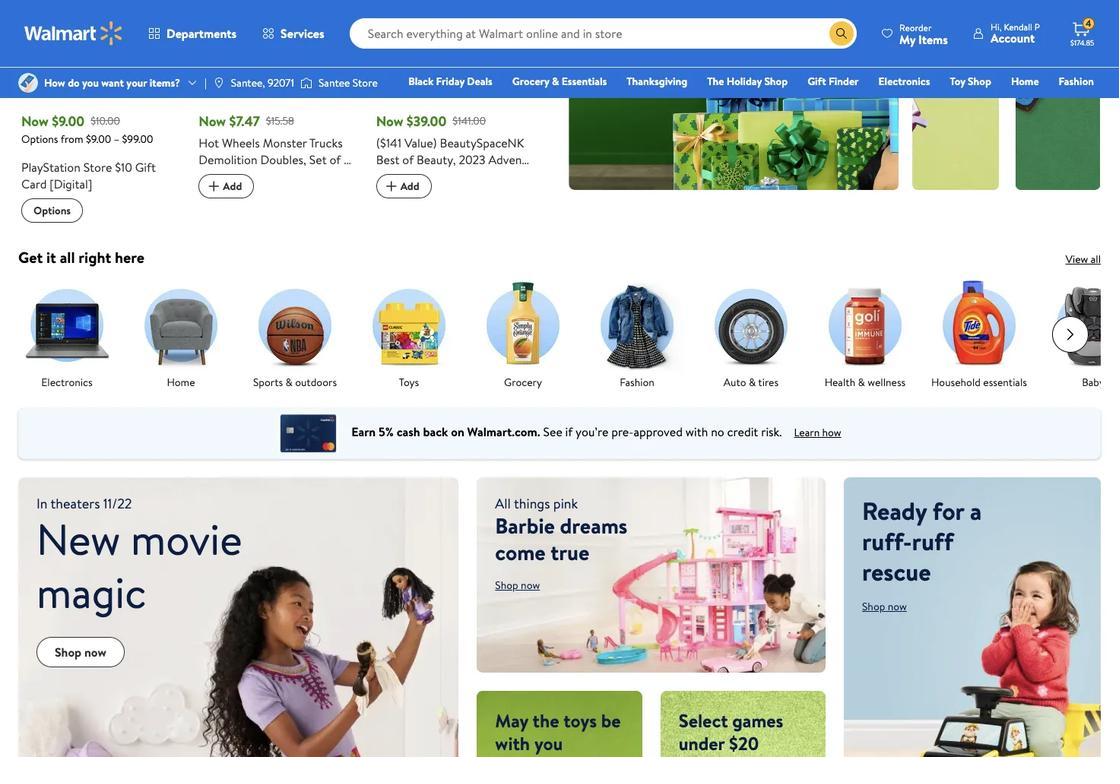Task type: describe. For each thing, give the bounding box(es) containing it.
shop for movie
[[55, 644, 81, 661]]

black
[[409, 74, 434, 89]]

thanksgiving link
[[620, 73, 694, 90]]

see
[[543, 424, 563, 441]]

0 horizontal spatial trucks
[[219, 168, 252, 185]]

shop now link for barbie dreams come true
[[495, 578, 540, 593]]

beautyspacenk
[[440, 134, 524, 151]]

how do you want your items?
[[44, 75, 180, 90]]

vary)
[[318, 168, 346, 185]]

1 horizontal spatial toy
[[950, 74, 965, 89]]

hi,
[[991, 21, 1002, 33]]

gift finder link
[[801, 73, 866, 90]]

$39.00
[[407, 112, 447, 131]]

essentials
[[983, 375, 1027, 390]]

pre-
[[611, 424, 634, 441]]

toy shop
[[950, 74, 991, 89]]

0 horizontal spatial home
[[167, 375, 195, 390]]

registry
[[919, 95, 958, 110]]

services button
[[249, 15, 337, 52]]

credit
[[727, 424, 758, 441]]

how
[[44, 75, 65, 90]]

one
[[978, 95, 1000, 110]]

may inside may the toys be with you
[[495, 708, 528, 734]]

92071
[[268, 75, 294, 90]]

playstation store $10 gift card [digital] image
[[21, 0, 154, 93]]

now $7.47 $15.58 hot wheels monster trucks demolition doubles, set of 2 toy trucks (styles may vary)
[[199, 112, 350, 185]]

options link
[[21, 198, 83, 223]]

& for outdoors
[[286, 375, 293, 390]]

no
[[711, 424, 724, 441]]

true
[[551, 538, 590, 568]]

shop now link for new movie magic
[[36, 637, 125, 668]]

1 horizontal spatial home
[[1011, 74, 1039, 89]]

monster
[[263, 134, 307, 151]]

& for wellness
[[858, 375, 865, 390]]

store for playstation
[[83, 159, 112, 176]]

approved
[[634, 424, 683, 441]]

grocery & essentials link
[[506, 73, 614, 90]]

4 $174.85
[[1071, 17, 1095, 48]]

0 vertical spatial electronics link
[[872, 73, 937, 90]]

auto & tires
[[724, 375, 779, 390]]

next slide for hero3across list image
[[502, 2, 538, 39]]

one debit link
[[971, 94, 1036, 111]]

get it all right here
[[18, 247, 144, 268]]

gift inside now $39.00 $141.00 ($141 value) beautyspacenk best of beauty, 2023 advent calendar, holiday gift set
[[471, 168, 492, 185]]

health
[[825, 375, 856, 390]]

0 horizontal spatial fashion link
[[592, 280, 683, 390]]

p
[[1035, 21, 1040, 33]]

services
[[281, 25, 324, 42]]

baby
[[1082, 375, 1105, 390]]

santee store
[[319, 75, 378, 90]]

options inside now $9.00 $10.00 options from $9.00 – $99.00
[[21, 131, 58, 147]]

set inside now $39.00 $141.00 ($141 value) beautyspacenk best of beauty, 2023 advent calendar, holiday gift set
[[495, 168, 512, 185]]

0 vertical spatial you
[[82, 75, 99, 90]]

$141.00
[[453, 113, 486, 128]]

add for $39.00
[[400, 179, 419, 194]]

account
[[991, 30, 1035, 46]]

now for new movie magic
[[84, 644, 106, 661]]

ready
[[862, 494, 927, 528]]

under
[[679, 731, 725, 757]]

ready for a ruff-ruff rescue
[[862, 494, 982, 588]]

$20
[[729, 731, 759, 757]]

with inside may the toys be with you
[[495, 731, 530, 757]]

wellness
[[868, 375, 906, 390]]

shop now for new movie magic
[[55, 644, 106, 661]]

the
[[707, 74, 724, 89]]

santee
[[319, 75, 350, 90]]

advent
[[489, 151, 527, 168]]

holiday inside now $39.00 $141.00 ($141 value) beautyspacenk best of beauty, 2023 advent calendar, holiday gift set
[[429, 168, 468, 185]]

sports & outdoors
[[253, 375, 337, 390]]

shop now for ready for a ruff-ruff rescue
[[862, 599, 907, 614]]

0 vertical spatial home link
[[1004, 73, 1046, 90]]

$99.00
[[122, 131, 153, 147]]

shop now for barbie dreams come true
[[495, 578, 540, 593]]

Search search field
[[349, 18, 857, 49]]

sports & outdoors link
[[249, 280, 341, 390]]

& for tires
[[749, 375, 756, 390]]

deals
[[467, 74, 493, 89]]

($141
[[376, 134, 402, 151]]

ruff
[[912, 525, 954, 558]]

items?
[[150, 75, 180, 90]]

1 vertical spatial $9.00
[[86, 131, 111, 147]]

capitalone image
[[278, 414, 339, 453]]

earn
[[352, 424, 376, 441]]

tires
[[758, 375, 779, 390]]

games
[[732, 708, 784, 734]]

5%
[[379, 424, 394, 441]]

reorder
[[900, 21, 932, 34]]

1 horizontal spatial electronics
[[879, 74, 930, 89]]

add to cart image
[[382, 177, 400, 195]]

how
[[822, 425, 841, 441]]

if
[[565, 424, 573, 441]]

$15.58
[[266, 113, 294, 128]]

2 horizontal spatial gift
[[808, 74, 826, 89]]

toy shop link
[[943, 73, 998, 90]]

come
[[495, 538, 546, 568]]

the holiday shop link
[[701, 73, 795, 90]]

hi, kendall p account
[[991, 21, 1040, 46]]

departments button
[[135, 15, 249, 52]]

1 vertical spatial electronics
[[41, 375, 93, 390]]

items
[[919, 31, 948, 48]]

|
[[205, 75, 207, 90]]

walmart image
[[24, 21, 123, 46]]

departments
[[167, 25, 237, 42]]

& for essentials
[[552, 74, 559, 89]]

shop for dreams
[[495, 578, 518, 593]]

a
[[970, 494, 982, 528]]

1 vertical spatial options
[[33, 203, 71, 218]]

get
[[18, 247, 43, 268]]

–
[[114, 131, 119, 147]]

hot wheels monster trucks demolition doubles, set of 2 toy trucks (styles may vary) image
[[199, 0, 332, 93]]

thanksgiving
[[627, 74, 688, 89]]

toys link
[[363, 280, 455, 390]]

grocery for grocery
[[504, 375, 542, 390]]

shop up one
[[968, 74, 991, 89]]

do
[[68, 75, 80, 90]]

next slide for departmentsgrid list image
[[1052, 317, 1089, 353]]

registry link
[[912, 94, 965, 111]]

now $9.00 $10.00 options from $9.00 – $99.00
[[21, 112, 153, 147]]

playstation store $10 gift card [digital]
[[21, 159, 156, 192]]

right
[[79, 247, 111, 268]]

household essentials
[[931, 375, 1027, 390]]

playstation
[[21, 159, 80, 176]]



Task type: locate. For each thing, give the bounding box(es) containing it.
fashion registry
[[919, 74, 1094, 110]]

wheels
[[222, 134, 260, 151]]

fashion link
[[1052, 73, 1101, 90], [592, 280, 683, 390]]

walmart+ link
[[1042, 94, 1101, 111]]

2 horizontal spatial now
[[376, 112, 403, 131]]

santee,
[[231, 75, 265, 90]]

0 horizontal spatial set
[[309, 151, 327, 168]]

 image
[[18, 73, 38, 93], [300, 75, 312, 90]]

options down card
[[33, 203, 71, 218]]

shop now link down "come"
[[495, 578, 540, 593]]

 image
[[213, 77, 225, 89]]

0 horizontal spatial shop now
[[55, 644, 106, 661]]

set inside the now $7.47 $15.58 hot wheels monster trucks demolition doubles, set of 2 toy trucks (styles may vary)
[[309, 151, 327, 168]]

1 add button from the left
[[199, 174, 254, 198]]

auto
[[724, 375, 746, 390]]

1 vertical spatial home
[[167, 375, 195, 390]]

cash
[[397, 424, 420, 441]]

options up playstation
[[21, 131, 58, 147]]

1 horizontal spatial trucks
[[309, 134, 343, 151]]

0 horizontal spatial add button
[[199, 174, 254, 198]]

shop now down "come"
[[495, 578, 540, 593]]

1 horizontal spatial add button
[[376, 174, 432, 198]]

now
[[21, 112, 49, 131], [199, 112, 226, 131], [376, 112, 403, 131]]

of inside now $39.00 $141.00 ($141 value) beautyspacenk best of beauty, 2023 advent calendar, holiday gift set
[[402, 151, 414, 168]]

1 horizontal spatial holiday
[[727, 74, 762, 89]]

& left tires
[[749, 375, 756, 390]]

1 vertical spatial fashion link
[[592, 280, 683, 390]]

all right view
[[1091, 252, 1101, 267]]

add down beauty,
[[400, 179, 419, 194]]

store inside playstation store $10 gift card [digital]
[[83, 159, 112, 176]]

3 product group from the left
[[376, 0, 532, 223]]

fashion inside fashion registry
[[1059, 74, 1094, 89]]

electronics link
[[872, 73, 937, 90], [21, 280, 113, 390]]

all right it
[[60, 247, 75, 268]]

product group containing now $7.47
[[199, 0, 355, 223]]

hot
[[199, 134, 219, 151]]

1 vertical spatial electronics link
[[21, 280, 113, 390]]

[digital]
[[50, 176, 92, 192]]

0 vertical spatial grocery
[[512, 74, 549, 89]]

now inside now $39.00 $141.00 ($141 value) beautyspacenk best of beauty, 2023 advent calendar, holiday gift set
[[376, 112, 403, 131]]

shop for for
[[862, 599, 885, 614]]

$7.47
[[229, 112, 260, 131]]

now inside the now $7.47 $15.58 hot wheels monster trucks demolition doubles, set of 2 toy trucks (styles may vary)
[[199, 112, 226, 131]]

1 horizontal spatial of
[[402, 151, 414, 168]]

of left 2
[[330, 151, 341, 168]]

0 horizontal spatial $9.00
[[52, 112, 85, 131]]

with left 'no'
[[686, 424, 708, 441]]

2 horizontal spatial now
[[888, 599, 907, 614]]

0 vertical spatial fashion link
[[1052, 73, 1101, 90]]

2 of from the left
[[402, 151, 414, 168]]

fashion up walmart+ link
[[1059, 74, 1094, 89]]

$10
[[115, 159, 132, 176]]

1 vertical spatial home link
[[135, 280, 227, 390]]

1 horizontal spatial add
[[400, 179, 419, 194]]

add to cart image
[[205, 177, 223, 195]]

0 horizontal spatial electronics link
[[21, 280, 113, 390]]

shop down magic on the bottom
[[55, 644, 81, 661]]

gift inside playstation store $10 gift card [digital]
[[135, 159, 156, 176]]

search icon image
[[836, 27, 848, 40]]

one debit
[[978, 95, 1029, 110]]

doubles,
[[260, 151, 306, 168]]

0 horizontal spatial all
[[60, 247, 75, 268]]

0 horizontal spatial now
[[21, 112, 49, 131]]

shop down "come"
[[495, 578, 518, 593]]

fashion
[[1059, 74, 1094, 89], [620, 375, 655, 390]]

1 horizontal spatial fashion
[[1059, 74, 1094, 89]]

1 horizontal spatial  image
[[300, 75, 312, 90]]

1 horizontal spatial shop now link
[[495, 578, 540, 593]]

walmart+
[[1049, 95, 1094, 110]]

$9.00 up from
[[52, 112, 85, 131]]

your
[[126, 75, 147, 90]]

trucks
[[309, 134, 343, 151], [219, 168, 252, 185]]

gift finder
[[808, 74, 859, 89]]

add down demolition
[[223, 179, 242, 194]]

now inside now $9.00 $10.00 options from $9.00 – $99.00
[[21, 112, 49, 131]]

grocery & essentials
[[512, 74, 607, 89]]

2 add button from the left
[[376, 174, 432, 198]]

grocery for grocery & essentials
[[512, 74, 549, 89]]

0 horizontal spatial gift
[[135, 159, 156, 176]]

1 vertical spatial shop now link
[[862, 599, 907, 614]]

now up hot
[[199, 112, 226, 131]]

0 vertical spatial $9.00
[[52, 112, 85, 131]]

store right santee
[[353, 75, 378, 90]]

store
[[353, 75, 378, 90], [83, 159, 112, 176]]

0 horizontal spatial electronics
[[41, 375, 93, 390]]

0 horizontal spatial now
[[84, 644, 106, 661]]

gift
[[808, 74, 826, 89], [135, 159, 156, 176], [471, 168, 492, 185]]

barbie dreams come true
[[495, 511, 628, 568]]

3 now from the left
[[376, 112, 403, 131]]

toys
[[399, 375, 419, 390]]

grocery right the deals
[[512, 74, 549, 89]]

now for $7.47
[[199, 112, 226, 131]]

grocery link
[[478, 280, 569, 390]]

0 vertical spatial toy
[[950, 74, 965, 89]]

back
[[423, 424, 448, 441]]

grocery
[[512, 74, 549, 89], [504, 375, 542, 390]]

0 horizontal spatial shop now link
[[36, 637, 125, 668]]

0 horizontal spatial toy
[[199, 168, 217, 185]]

select
[[679, 708, 728, 734]]

the holiday shop
[[707, 74, 788, 89]]

add button for $39.00
[[376, 174, 432, 198]]

shop now link for ready for a ruff-ruff rescue
[[862, 599, 907, 614]]

may left vary)
[[293, 168, 315, 185]]

0 horizontal spatial with
[[495, 731, 530, 757]]

1 horizontal spatial set
[[495, 168, 512, 185]]

0 horizontal spatial product group
[[21, 0, 177, 223]]

you left the toys
[[534, 731, 563, 757]]

toy up the registry
[[950, 74, 965, 89]]

it
[[46, 247, 56, 268]]

2 horizontal spatial product group
[[376, 0, 532, 223]]

 image left how
[[18, 73, 38, 93]]

1 vertical spatial may
[[495, 708, 528, 734]]

1 vertical spatial toy
[[199, 168, 217, 185]]

you right do
[[82, 75, 99, 90]]

now down how
[[21, 112, 49, 131]]

2 vertical spatial now
[[84, 644, 106, 661]]

1 horizontal spatial you
[[534, 731, 563, 757]]

shop now link
[[495, 578, 540, 593], [862, 599, 907, 614], [36, 637, 125, 668]]

my
[[900, 31, 916, 48]]

grocery up walmart.com.
[[504, 375, 542, 390]]

gift right $10
[[135, 159, 156, 176]]

shop now down rescue
[[862, 599, 907, 614]]

gift left finder
[[808, 74, 826, 89]]

1 horizontal spatial may
[[495, 708, 528, 734]]

1 now from the left
[[21, 112, 49, 131]]

now for $9.00
[[21, 112, 49, 131]]

add
[[223, 179, 242, 194], [400, 179, 419, 194]]

0 vertical spatial options
[[21, 131, 58, 147]]

finder
[[829, 74, 859, 89]]

0 vertical spatial trucks
[[309, 134, 343, 151]]

1 add from the left
[[223, 179, 242, 194]]

0 vertical spatial shop now
[[495, 578, 540, 593]]

view all
[[1066, 252, 1101, 267]]

santee, 92071
[[231, 75, 294, 90]]

all
[[60, 247, 75, 268], [1091, 252, 1101, 267]]

options
[[21, 131, 58, 147], [33, 203, 71, 218]]

beauty,
[[417, 151, 456, 168]]

grocery inside "link"
[[504, 375, 542, 390]]

2 add from the left
[[400, 179, 419, 194]]

$9.00 left "–"
[[86, 131, 111, 147]]

holiday down value)
[[429, 168, 468, 185]]

now down "come"
[[521, 578, 540, 593]]

1 horizontal spatial gift
[[471, 168, 492, 185]]

you
[[82, 75, 99, 90], [534, 731, 563, 757]]

2 vertical spatial shop now
[[55, 644, 106, 661]]

view
[[1066, 252, 1088, 267]]

fashion for fashion registry
[[1059, 74, 1094, 89]]

1 vertical spatial you
[[534, 731, 563, 757]]

1 horizontal spatial now
[[521, 578, 540, 593]]

2 horizontal spatial shop now
[[862, 599, 907, 614]]

1 horizontal spatial shop now
[[495, 578, 540, 593]]

1 horizontal spatial now
[[199, 112, 226, 131]]

be
[[601, 708, 621, 734]]

0 horizontal spatial of
[[330, 151, 341, 168]]

1 vertical spatial holiday
[[429, 168, 468, 185]]

may inside the now $7.47 $15.58 hot wheels monster trucks demolition doubles, set of 2 toy trucks (styles may vary)
[[293, 168, 315, 185]]

1 horizontal spatial all
[[1091, 252, 1101, 267]]

1 vertical spatial now
[[888, 599, 907, 614]]

you inside may the toys be with you
[[534, 731, 563, 757]]

0 horizontal spatial store
[[83, 159, 112, 176]]

0 horizontal spatial you
[[82, 75, 99, 90]]

new movie magic
[[36, 510, 242, 622]]

 image for santee store
[[300, 75, 312, 90]]

1 vertical spatial shop now
[[862, 599, 907, 614]]

1 horizontal spatial $9.00
[[86, 131, 111, 147]]

calendar,
[[376, 168, 426, 185]]

product group
[[21, 0, 177, 223], [199, 0, 355, 223], [376, 0, 532, 223]]

 image for how do you want your items?
[[18, 73, 38, 93]]

0 vertical spatial may
[[293, 168, 315, 185]]

& right sports
[[286, 375, 293, 390]]

now for ready for a ruff-ruff rescue
[[888, 599, 907, 614]]

1 horizontal spatial electronics link
[[872, 73, 937, 90]]

& left essentials
[[552, 74, 559, 89]]

shop now link down rescue
[[862, 599, 907, 614]]

2 now from the left
[[199, 112, 226, 131]]

fashion for fashion
[[620, 375, 655, 390]]

 image right 92071
[[300, 75, 312, 90]]

1 vertical spatial trucks
[[219, 168, 252, 185]]

household essentials link
[[931, 280, 1027, 390]]

($141 value) beautyspacenk best of beauty, 2023 advent calendar, holiday gift set image
[[376, 0, 509, 93]]

2 horizontal spatial shop now link
[[862, 599, 907, 614]]

household
[[931, 375, 981, 390]]

now down magic on the bottom
[[84, 644, 106, 661]]

2 vertical spatial shop now link
[[36, 637, 125, 668]]

0 vertical spatial home
[[1011, 74, 1039, 89]]

baby link
[[1048, 280, 1119, 390]]

learn how
[[794, 425, 841, 441]]

1 vertical spatial grocery
[[504, 375, 542, 390]]

(styles
[[255, 168, 291, 185]]

0 horizontal spatial may
[[293, 168, 315, 185]]

set right 2023
[[495, 168, 512, 185]]

now for $39.00
[[376, 112, 403, 131]]

from
[[61, 131, 83, 147]]

add button down best
[[376, 174, 432, 198]]

now
[[521, 578, 540, 593], [888, 599, 907, 614], [84, 644, 106, 661]]

0 vertical spatial now
[[521, 578, 540, 593]]

home link
[[1004, 73, 1046, 90], [135, 280, 227, 390]]

learn
[[794, 425, 820, 441]]

0 horizontal spatial  image
[[18, 73, 38, 93]]

magic
[[36, 563, 146, 622]]

shop now down magic on the bottom
[[55, 644, 106, 661]]

&
[[552, 74, 559, 89], [286, 375, 293, 390], [749, 375, 756, 390], [858, 375, 865, 390]]

gift down beautyspacenk
[[471, 168, 492, 185]]

0 vertical spatial shop now link
[[495, 578, 540, 593]]

store left $10
[[83, 159, 112, 176]]

1 product group from the left
[[21, 0, 177, 223]]

1 vertical spatial store
[[83, 159, 112, 176]]

fashion up pre-
[[620, 375, 655, 390]]

0 horizontal spatial home link
[[135, 280, 227, 390]]

1 horizontal spatial product group
[[199, 0, 355, 223]]

with left the
[[495, 731, 530, 757]]

add button down demolition
[[199, 174, 254, 198]]

holiday right 'the'
[[727, 74, 762, 89]]

$9.00
[[52, 112, 85, 131], [86, 131, 111, 147]]

now up ($141
[[376, 112, 403, 131]]

2023
[[459, 151, 486, 168]]

now $39.00 $141.00 ($141 value) beautyspacenk best of beauty, 2023 advent calendar, holiday gift set
[[376, 112, 527, 185]]

shop left gift finder
[[764, 74, 788, 89]]

& right the 'health'
[[858, 375, 865, 390]]

product group containing now $39.00
[[376, 0, 532, 223]]

store for santee
[[353, 75, 378, 90]]

2 product group from the left
[[199, 0, 355, 223]]

0 vertical spatial fashion
[[1059, 74, 1094, 89]]

trucks down wheels
[[219, 168, 252, 185]]

capital one  earn 5% cash back on walmart.com. see if you're pre-approved with no credit risk. learn how element
[[794, 425, 841, 441]]

walmart.com.
[[467, 424, 540, 441]]

add button for $7.47
[[199, 174, 254, 198]]

demolition
[[199, 151, 257, 168]]

shop
[[764, 74, 788, 89], [968, 74, 991, 89], [495, 578, 518, 593], [862, 599, 885, 614], [55, 644, 81, 661]]

1 vertical spatial with
[[495, 731, 530, 757]]

here
[[115, 247, 144, 268]]

1 of from the left
[[330, 151, 341, 168]]

0 horizontal spatial fashion
[[620, 375, 655, 390]]

0 vertical spatial holiday
[[727, 74, 762, 89]]

add for $7.47
[[223, 179, 242, 194]]

shop now link down magic on the bottom
[[36, 637, 125, 668]]

trucks left 2
[[309, 134, 343, 151]]

value)
[[404, 134, 437, 151]]

1 horizontal spatial with
[[686, 424, 708, 441]]

view all link
[[1066, 252, 1101, 267]]

of inside the now $7.47 $15.58 hot wheels monster trucks demolition doubles, set of 2 toy trucks (styles may vary)
[[330, 151, 341, 168]]

0 vertical spatial store
[[353, 75, 378, 90]]

may left the
[[495, 708, 528, 734]]

best
[[376, 151, 400, 168]]

0 horizontal spatial add
[[223, 179, 242, 194]]

product group containing now $9.00
[[21, 0, 177, 223]]

set left 2
[[309, 151, 327, 168]]

of right best
[[402, 151, 414, 168]]

1 horizontal spatial home link
[[1004, 73, 1046, 90]]

on
[[451, 424, 464, 441]]

0 horizontal spatial holiday
[[429, 168, 468, 185]]

toy inside the now $7.47 $15.58 hot wheels monster trucks demolition doubles, set of 2 toy trucks (styles may vary)
[[199, 168, 217, 185]]

health & wellness
[[825, 375, 906, 390]]

toy
[[950, 74, 965, 89], [199, 168, 217, 185]]

Walmart Site-Wide search field
[[349, 18, 857, 49]]

0 vertical spatial with
[[686, 424, 708, 441]]

debit
[[1003, 95, 1029, 110]]

1 horizontal spatial fashion link
[[1052, 73, 1101, 90]]

0 vertical spatial electronics
[[879, 74, 930, 89]]

health & wellness link
[[820, 280, 911, 390]]

1 horizontal spatial store
[[353, 75, 378, 90]]

1 vertical spatial fashion
[[620, 375, 655, 390]]

barbie
[[495, 511, 555, 541]]

you're
[[576, 424, 609, 441]]

sports
[[253, 375, 283, 390]]

toy down hot
[[199, 168, 217, 185]]

now down rescue
[[888, 599, 907, 614]]

shop down rescue
[[862, 599, 885, 614]]

now for barbie dreams come true
[[521, 578, 540, 593]]



Task type: vqa. For each thing, say whether or not it's contained in the screenshot.
'Kids' in ITS ALL ABOUT THE KIDS FOUNDATION
no



